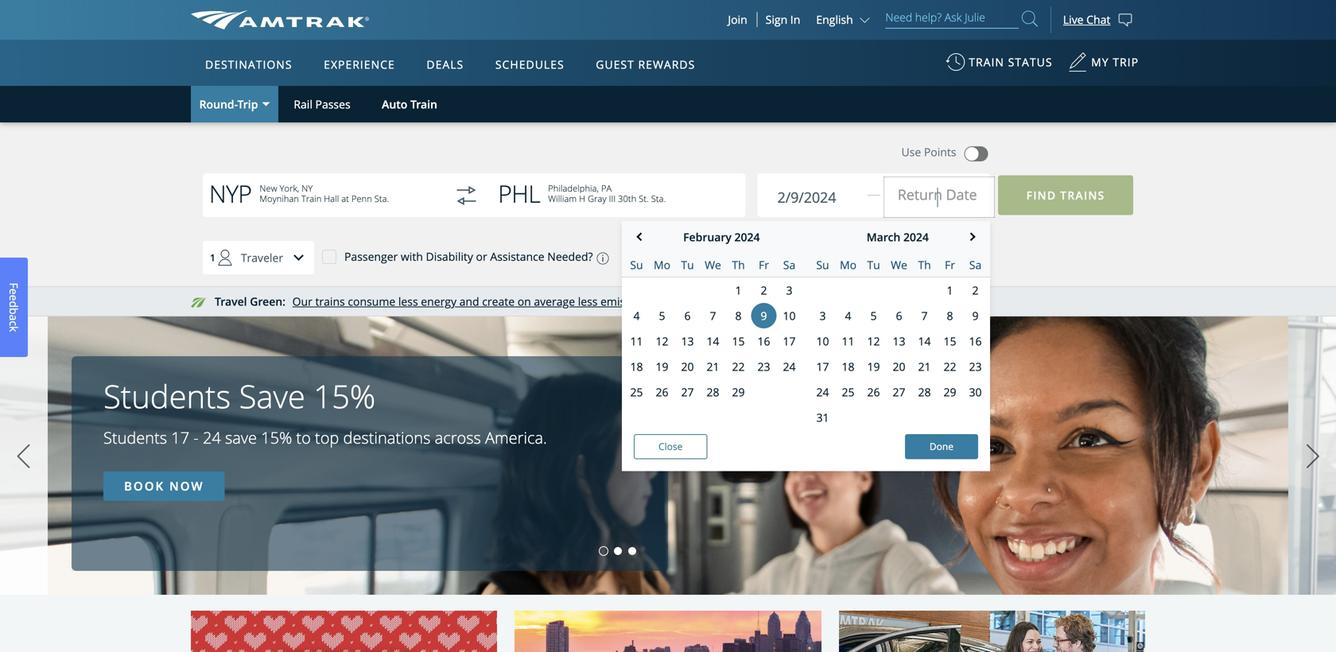 Task type: describe. For each thing, give the bounding box(es) containing it.
next month image
[[967, 233, 976, 241]]

st.
[[639, 193, 649, 205]]

1 for 7
[[947, 283, 954, 298]]

select caret image
[[262, 102, 270, 106]]

1 grid from the left
[[622, 253, 802, 432]]

row containing 11
[[622, 329, 802, 354]]

1 4 from the left
[[634, 308, 640, 323]]

2 less from the left
[[578, 294, 598, 309]]

deals button
[[420, 42, 470, 87]]

k
[[6, 326, 21, 332]]

2 11 from the left
[[842, 334, 855, 349]]

slide 3 tab
[[629, 547, 636, 555]]

2 27 from the left
[[893, 385, 906, 400]]

round-
[[199, 97, 238, 112]]

top
[[315, 427, 339, 449]]

points
[[924, 144, 957, 160]]

2 22 from the left
[[944, 359, 957, 374]]

my trip button
[[1069, 47, 1139, 86]]

students for students 17 - 24 save 15% to top destinations across america.
[[103, 427, 167, 449]]

guest
[[596, 57, 635, 72]]

2 horizontal spatial 24
[[817, 385, 829, 400]]

close button
[[634, 434, 708, 459]]

done
[[930, 440, 954, 453]]

march
[[867, 230, 901, 245]]

c
[[6, 321, 21, 326]]

f
[[6, 283, 21, 289]]

sa for 9
[[970, 257, 982, 272]]

add trip
[[789, 249, 833, 264]]

guest rewards
[[596, 57, 696, 72]]

Passenger with Disability or Assistance Needed? checkbox
[[322, 249, 337, 263]]

amtrak image
[[191, 10, 369, 29]]

my trip
[[1092, 54, 1139, 70]]

1 for 8
[[736, 283, 742, 298]]

31
[[817, 410, 829, 425]]

traveler
[[241, 250, 283, 265]]

consume
[[348, 294, 396, 309]]

friday, february 9, 2024 cell
[[751, 303, 777, 329]]

1 26 from the left
[[656, 385, 669, 400]]

tu for 6
[[681, 257, 694, 272]]

2 on from the left
[[655, 294, 669, 309]]

row containing 24
[[802, 379, 990, 405]]

needed?
[[548, 249, 593, 264]]

my
[[1092, 54, 1110, 70]]

we for 7
[[705, 257, 722, 272]]

3 inside row
[[820, 308, 826, 323]]

th for 7
[[918, 257, 931, 272]]

auto
[[382, 97, 408, 112]]

our trains consume less energy and create on average less emissions on a per-passenger-mile basis than cars and planes. link
[[292, 294, 925, 309]]

0 vertical spatial a
[[672, 294, 678, 309]]

0 horizontal spatial 3
[[786, 283, 793, 298]]

1 vertical spatial 15%
[[261, 427, 292, 449]]

2 25 from the left
[[842, 385, 855, 400]]

passes
[[315, 97, 351, 112]]

fr column header for 10
[[751, 253, 777, 277]]

passenger-
[[702, 294, 759, 309]]

search icon image
[[1022, 8, 1038, 29]]

amtrak sustains leaf icon image
[[191, 298, 207, 308]]

tu for 5
[[867, 257, 880, 272]]

assistance
[[490, 249, 545, 264]]

students save 15%
[[103, 374, 376, 418]]

fr for 10
[[759, 257, 769, 272]]

america.
[[485, 427, 547, 449]]

f e e d b a c k
[[6, 283, 21, 332]]

train inside nyp new york, ny moynihan train hall at penn sta.
[[301, 193, 322, 205]]

passenger
[[344, 249, 398, 264]]

row containing 10
[[802, 329, 990, 354]]

1 5 from the left
[[659, 308, 666, 323]]

sa column header for 10
[[777, 253, 802, 277]]

moynihan
[[260, 193, 299, 205]]

th column header for 7
[[912, 253, 938, 277]]

1 16 from the left
[[758, 334, 771, 349]]

english
[[817, 12, 853, 27]]

status
[[1008, 54, 1053, 70]]

2 9 from the left
[[973, 308, 979, 323]]

book now
[[124, 478, 204, 494]]

green:
[[250, 294, 286, 309]]

tu column header for 5
[[861, 253, 887, 277]]

2 and from the left
[[865, 294, 885, 309]]

auto train link
[[366, 86, 453, 123]]

1 horizontal spatial train
[[410, 97, 437, 112]]

sign in button
[[766, 12, 801, 27]]

next image
[[1302, 437, 1325, 477]]

30th
[[618, 193, 637, 205]]

march 2024
[[867, 230, 929, 245]]

1 29 from the left
[[732, 385, 745, 400]]

new
[[260, 182, 277, 194]]

su column header for 3
[[810, 253, 836, 277]]

add
[[789, 249, 809, 264]]

0 horizontal spatial 24
[[203, 427, 221, 449]]

add trip button
[[735, 242, 865, 272]]

sign
[[766, 12, 788, 27]]

2 26 from the left
[[868, 385, 880, 400]]

travel
[[215, 294, 247, 309]]

1 18 from the left
[[630, 359, 643, 374]]

2 23 from the left
[[969, 359, 982, 374]]

phl philadelphia, pa william h gray iii 30th st. sta.
[[498, 177, 666, 210]]

per-
[[681, 294, 702, 309]]

book now link
[[103, 472, 225, 501]]

experience button
[[318, 42, 402, 87]]

rail passes button
[[278, 86, 366, 123]]

f e e d b a c k button
[[0, 258, 28, 357]]

1 15 from the left
[[732, 334, 745, 349]]

banner containing join
[[0, 0, 1337, 367]]

book
[[124, 478, 165, 494]]

round-trip button
[[191, 86, 278, 123]]

tu column header for 6
[[675, 253, 701, 277]]

basis
[[784, 294, 811, 309]]

gray
[[588, 193, 607, 205]]

at
[[342, 193, 349, 205]]

disability
[[426, 249, 473, 264]]

sa column header for 9
[[963, 253, 989, 277]]

auto train
[[382, 97, 437, 112]]

students 17 - 24 save 15% to top destinations across america.
[[103, 427, 547, 449]]

save
[[239, 374, 305, 418]]

nyp
[[209, 177, 252, 210]]

deals
[[427, 57, 464, 72]]

traveler button
[[203, 241, 315, 274]]

1 20 from the left
[[681, 359, 694, 374]]

rewards
[[638, 57, 696, 72]]

1 22 from the left
[[732, 359, 745, 374]]

1 13 from the left
[[681, 334, 694, 349]]

planes.
[[888, 294, 925, 309]]

york,
[[280, 182, 299, 194]]

1 23 from the left
[[758, 359, 771, 374]]

english button
[[817, 12, 874, 27]]

train status link
[[946, 47, 1053, 86]]

philadelphia,
[[548, 182, 599, 194]]

chat
[[1087, 12, 1111, 27]]

trip
[[1113, 54, 1139, 70]]

travel green: our trains consume less energy and create on average less emissions on a per-passenger-mile basis than cars and planes.
[[215, 294, 925, 309]]

use
[[902, 144, 921, 160]]

mo column header for 5
[[650, 253, 675, 277]]

2 horizontal spatial 17
[[817, 359, 829, 374]]

sa for 10
[[783, 257, 796, 272]]

fr column header for 9
[[938, 253, 963, 277]]

d
[[6, 301, 21, 308]]



Task type: locate. For each thing, give the bounding box(es) containing it.
2 e from the top
[[6, 295, 21, 301]]

we column header down february
[[701, 253, 726, 277]]

0 horizontal spatial fr
[[759, 257, 769, 272]]

0 vertical spatial trip
[[237, 97, 258, 112]]

0 horizontal spatial fr column header
[[751, 253, 777, 277]]

1 11 from the left
[[630, 334, 643, 349]]

1 fr from the left
[[759, 257, 769, 272]]

with
[[401, 249, 423, 264]]

15% up top
[[314, 374, 376, 418]]

1 less from the left
[[398, 294, 418, 309]]

mile
[[759, 294, 782, 309]]

students up book
[[103, 427, 167, 449]]

fr
[[759, 257, 769, 272], [945, 257, 955, 272]]

1 vertical spatial 17
[[817, 359, 829, 374]]

17
[[783, 334, 796, 349], [817, 359, 829, 374], [171, 427, 189, 449]]

2 21 from the left
[[918, 359, 931, 374]]

1 horizontal spatial su
[[817, 257, 830, 272]]

0 horizontal spatial 17
[[171, 427, 189, 449]]

h
[[579, 193, 586, 205]]

our
[[292, 294, 313, 309]]

2 vertical spatial 24
[[203, 427, 221, 449]]

trip left select caret "image"
[[237, 97, 258, 112]]

tu down march
[[867, 257, 880, 272]]

1 tu column header from the left
[[675, 253, 701, 277]]

banner
[[0, 0, 1337, 367]]

th column header
[[726, 253, 751, 277], [912, 253, 938, 277]]

1 horizontal spatial 5
[[871, 308, 877, 323]]

a
[[672, 294, 678, 309], [6, 315, 21, 321]]

1 14 from the left
[[707, 334, 720, 349]]

1 horizontal spatial 2
[[973, 283, 979, 298]]

less right "average"
[[578, 294, 598, 309]]

1 and from the left
[[460, 294, 479, 309]]

th column header for 8
[[726, 253, 751, 277]]

1 horizontal spatial a
[[672, 294, 678, 309]]

7 right per-
[[710, 308, 716, 323]]

1 horizontal spatial 13
[[893, 334, 906, 349]]

mo for 4
[[840, 257, 857, 272]]

1 right planes. on the top right
[[947, 283, 954, 298]]

regions map image
[[250, 133, 632, 356]]

tu down february
[[681, 257, 694, 272]]

we column header for 7
[[701, 253, 726, 277]]

2 29 from the left
[[944, 385, 957, 400]]

tu column header down march
[[861, 253, 887, 277]]

fr column header
[[751, 253, 777, 277], [938, 253, 963, 277]]

13 down planes. on the top right
[[893, 334, 906, 349]]

live chat
[[1064, 12, 1111, 27]]

sa column header down next month icon
[[963, 253, 989, 277]]

0 horizontal spatial 12
[[656, 334, 669, 349]]

0 vertical spatial 15%
[[314, 374, 376, 418]]

1 tu from the left
[[681, 257, 694, 272]]

february 2024
[[683, 230, 760, 245]]

1 6 from the left
[[685, 308, 691, 323]]

0 horizontal spatial mo column header
[[650, 253, 675, 277]]

2 su from the left
[[817, 257, 830, 272]]

11 down cars
[[842, 334, 855, 349]]

0 horizontal spatial 9
[[761, 308, 767, 323]]

close
[[659, 440, 683, 453]]

sta. right st.
[[651, 193, 666, 205]]

1 horizontal spatial mo
[[840, 257, 857, 272]]

16 up 30
[[969, 334, 982, 349]]

0 vertical spatial 17
[[783, 334, 796, 349]]

14 down planes. on the top right
[[918, 334, 931, 349]]

10 right mile
[[783, 308, 796, 323]]

17 left -
[[171, 427, 189, 449]]

plus icon image
[[767, 250, 781, 264]]

pa
[[601, 182, 612, 194]]

0 horizontal spatial su
[[630, 257, 643, 272]]

0 horizontal spatial 7
[[710, 308, 716, 323]]

2 12 from the left
[[868, 334, 880, 349]]

sign in
[[766, 12, 801, 27]]

2 sa from the left
[[970, 257, 982, 272]]

0 horizontal spatial 2
[[761, 283, 767, 298]]

1 horizontal spatial 15%
[[314, 374, 376, 418]]

th column header down the february 2024
[[726, 253, 751, 277]]

students
[[103, 374, 231, 418], [103, 427, 167, 449]]

1 vertical spatial train
[[301, 193, 322, 205]]

1 horizontal spatial sa column header
[[963, 253, 989, 277]]

2 13 from the left
[[893, 334, 906, 349]]

train right auto
[[410, 97, 437, 112]]

row containing 18
[[622, 354, 802, 379]]

1 horizontal spatial 29
[[944, 385, 957, 400]]

done button
[[905, 434, 979, 459]]

5
[[659, 308, 666, 323], [871, 308, 877, 323]]

2 8 from the left
[[947, 308, 954, 323]]

trip for round-trip
[[237, 97, 258, 112]]

trip for add trip
[[812, 249, 833, 264]]

we column header
[[701, 253, 726, 277], [887, 253, 912, 277]]

live
[[1064, 12, 1084, 27]]

17 down the 'basis'
[[783, 334, 796, 349]]

experience
[[324, 57, 395, 72]]

6 left passenger-
[[685, 308, 691, 323]]

16 down friday, february 9, 2024 cell
[[758, 334, 771, 349]]

21
[[707, 359, 720, 374], [918, 359, 931, 374]]

13 down per-
[[681, 334, 694, 349]]

1 9 from the left
[[761, 308, 767, 323]]

0 horizontal spatial 21
[[707, 359, 720, 374]]

sta. right penn in the left top of the page
[[375, 193, 389, 205]]

0 horizontal spatial 14
[[707, 334, 720, 349]]

0 horizontal spatial th column header
[[726, 253, 751, 277]]

1 su from the left
[[630, 257, 643, 272]]

0 horizontal spatial 8
[[736, 308, 742, 323]]

sa
[[783, 257, 796, 272], [970, 257, 982, 272]]

1 horizontal spatial sta.
[[651, 193, 666, 205]]

0 horizontal spatial 25
[[630, 385, 643, 400]]

10
[[783, 308, 796, 323], [817, 334, 829, 349]]

2 16 from the left
[[969, 334, 982, 349]]

1 we column header from the left
[[701, 253, 726, 277]]

26
[[656, 385, 669, 400], [868, 385, 880, 400]]

2 19 from the left
[[868, 359, 880, 374]]

10 down than
[[817, 334, 829, 349]]

0 horizontal spatial on
[[518, 294, 531, 309]]

9 right passenger-
[[761, 308, 767, 323]]

12
[[656, 334, 669, 349], [868, 334, 880, 349]]

2 we from the left
[[891, 257, 908, 272]]

row containing 4
[[622, 303, 802, 329]]

1 horizontal spatial sa
[[970, 257, 982, 272]]

1 horizontal spatial less
[[578, 294, 598, 309]]

2 down next month icon
[[973, 283, 979, 298]]

slide 1 tab
[[600, 547, 608, 555]]

0 horizontal spatial 26
[[656, 385, 669, 400]]

18 down the emissions
[[630, 359, 643, 374]]

passenger with disability or assistance needed?
[[344, 249, 593, 264]]

0 horizontal spatial sa column header
[[777, 253, 802, 277]]

2024 for march 2024
[[904, 230, 929, 245]]

1 we from the left
[[705, 257, 722, 272]]

1 8 from the left
[[736, 308, 742, 323]]

trains
[[315, 294, 345, 309]]

1 su column header from the left
[[624, 253, 650, 277]]

su column header right add on the top of the page
[[810, 253, 836, 277]]

th down the february 2024
[[732, 257, 745, 272]]

0 horizontal spatial 29
[[732, 385, 745, 400]]

2 1 from the left
[[947, 283, 954, 298]]

round-trip
[[199, 97, 258, 112]]

1 th from the left
[[732, 257, 745, 272]]

mo column header up cars
[[836, 253, 861, 277]]

ny
[[302, 182, 313, 194]]

0 horizontal spatial 20
[[681, 359, 694, 374]]

previous month image
[[637, 233, 645, 241]]

2024 for february 2024
[[735, 230, 760, 245]]

24
[[783, 359, 796, 374], [817, 385, 829, 400], [203, 427, 221, 449]]

1 mo column header from the left
[[650, 253, 675, 277]]

2 18 from the left
[[842, 359, 855, 374]]

9 inside cell
[[761, 308, 767, 323]]

a up the k
[[6, 315, 21, 321]]

1 mo from the left
[[654, 257, 671, 272]]

row containing 3
[[802, 303, 990, 329]]

1 horizontal spatial 4
[[845, 308, 852, 323]]

1 7 from the left
[[710, 308, 716, 323]]

application inside banner
[[250, 133, 632, 356]]

guest rewards button
[[590, 42, 702, 87]]

0 horizontal spatial 11
[[630, 334, 643, 349]]

2 we column header from the left
[[887, 253, 912, 277]]

1 horizontal spatial we
[[891, 257, 908, 272]]

a inside button
[[6, 315, 21, 321]]

across
[[435, 427, 481, 449]]

1 horizontal spatial 23
[[969, 359, 982, 374]]

trip inside round-trip dropdown button
[[237, 97, 258, 112]]

sa column header up the 'basis'
[[777, 253, 802, 277]]

1 sa from the left
[[783, 257, 796, 272]]

9
[[761, 308, 767, 323], [973, 308, 979, 323]]

1 horizontal spatial on
[[655, 294, 669, 309]]

1 on from the left
[[518, 294, 531, 309]]

3 right the 'basis'
[[820, 308, 826, 323]]

0 horizontal spatial tu column header
[[675, 253, 701, 277]]

mo right the more information about accessible travel requests. image
[[654, 257, 671, 272]]

0 horizontal spatial 5
[[659, 308, 666, 323]]

7
[[710, 308, 716, 323], [922, 308, 928, 323]]

use points
[[902, 144, 957, 160]]

1 horizontal spatial 7
[[922, 308, 928, 323]]

su column header
[[624, 253, 650, 277], [810, 253, 836, 277]]

2 tu from the left
[[867, 257, 880, 272]]

0 horizontal spatial 10
[[783, 308, 796, 323]]

0 horizontal spatial 18
[[630, 359, 643, 374]]

0 horizontal spatial 22
[[732, 359, 745, 374]]

1 horizontal spatial we column header
[[887, 253, 912, 277]]

less left energy
[[398, 294, 418, 309]]

2 2 from the left
[[973, 283, 979, 298]]

2 vertical spatial 17
[[171, 427, 189, 449]]

save
[[225, 427, 257, 449]]

3 right mile
[[786, 283, 793, 298]]

1 28 from the left
[[707, 385, 720, 400]]

e
[[6, 289, 21, 295], [6, 295, 21, 301]]

slide 2 tab
[[614, 547, 622, 555]]

11 down the emissions
[[630, 334, 643, 349]]

su down previous month image
[[630, 257, 643, 272]]

previous image
[[12, 437, 35, 477]]

su right add on the top of the page
[[817, 257, 830, 272]]

mo for 5
[[654, 257, 671, 272]]

3
[[786, 283, 793, 298], [820, 308, 826, 323]]

1 horizontal spatial tu column header
[[861, 253, 887, 277]]

su for 3
[[817, 257, 830, 272]]

e down f
[[6, 295, 21, 301]]

destinations
[[343, 427, 431, 449]]

1 horizontal spatial 3
[[820, 308, 826, 323]]

join
[[728, 12, 748, 27]]

in
[[791, 12, 801, 27]]

1 horizontal spatial 22
[[944, 359, 957, 374]]

0 horizontal spatial su column header
[[624, 253, 650, 277]]

1
[[736, 283, 742, 298], [947, 283, 954, 298]]

2 sta. from the left
[[651, 193, 666, 205]]

and left "create"
[[460, 294, 479, 309]]

mo column header up the emissions
[[650, 253, 675, 277]]

sa column header
[[777, 253, 802, 277], [963, 253, 989, 277]]

1 left mile
[[736, 283, 742, 298]]

27 up close
[[681, 385, 694, 400]]

mo column header
[[650, 253, 675, 277], [836, 253, 861, 277]]

0 horizontal spatial 4
[[634, 308, 640, 323]]

2 sa column header from the left
[[963, 253, 989, 277]]

2 for 9
[[973, 283, 979, 298]]

24 up 31
[[817, 385, 829, 400]]

5 right cars
[[871, 308, 877, 323]]

su column header down previous month image
[[624, 253, 650, 277]]

30
[[969, 385, 982, 400]]

0 vertical spatial students
[[103, 374, 231, 418]]

7 right cars
[[922, 308, 928, 323]]

2 2024 from the left
[[904, 230, 929, 245]]

2 fr from the left
[[945, 257, 955, 272]]

mo up cars
[[840, 257, 857, 272]]

row containing 25
[[622, 379, 802, 405]]

0 horizontal spatial a
[[6, 315, 21, 321]]

2 for 10
[[761, 283, 767, 298]]

2024 right february
[[735, 230, 760, 245]]

and right cars
[[865, 294, 885, 309]]

rail
[[294, 97, 313, 112]]

1 fr column header from the left
[[751, 253, 777, 277]]

grid
[[622, 253, 802, 432], [802, 253, 990, 432]]

9 right planes. on the top right
[[973, 308, 979, 323]]

8 left friday, february 9, 2024 cell
[[736, 308, 742, 323]]

more information about accessible travel requests. image
[[593, 252, 609, 264]]

1 12 from the left
[[656, 334, 669, 349]]

destinations
[[205, 57, 292, 72]]

1 horizontal spatial su column header
[[810, 253, 836, 277]]

1 vertical spatial trip
[[812, 249, 833, 264]]

1 horizontal spatial 17
[[783, 334, 796, 349]]

23 up 30
[[969, 359, 982, 374]]

28 left 30
[[918, 385, 931, 400]]

6 right cars
[[896, 308, 903, 323]]

1 horizontal spatial th column header
[[912, 253, 938, 277]]

1 horizontal spatial 28
[[918, 385, 931, 400]]

1 sa column header from the left
[[777, 253, 802, 277]]

sta. inside phl philadelphia, pa william h gray iii 30th st. sta.
[[651, 193, 666, 205]]

application
[[250, 133, 632, 356]]

1 horizontal spatial 24
[[783, 359, 796, 374]]

4 left per-
[[634, 308, 640, 323]]

passenger image
[[209, 242, 241, 274]]

21 down planes. on the top right
[[918, 359, 931, 374]]

students for students save 15%
[[103, 374, 231, 418]]

students up -
[[103, 374, 231, 418]]

2 tu column header from the left
[[861, 253, 887, 277]]

0 horizontal spatial trip
[[237, 97, 258, 112]]

sa down next month icon
[[970, 257, 982, 272]]

1 2 from the left
[[761, 283, 767, 298]]

sta. for nyp
[[375, 193, 389, 205]]

hall
[[324, 193, 339, 205]]

we column header down march 2024 at right
[[887, 253, 912, 277]]

1 horizontal spatial 12
[[868, 334, 880, 349]]

23
[[758, 359, 771, 374], [969, 359, 982, 374]]

21 down passenger-
[[707, 359, 720, 374]]

24 down the 'basis'
[[783, 359, 796, 374]]

on left per-
[[655, 294, 669, 309]]

choose a slide to display tab list
[[0, 547, 640, 555]]

trip right add on the top of the page
[[812, 249, 833, 264]]

sta. for phl
[[651, 193, 666, 205]]

penn
[[352, 193, 372, 205]]

-
[[194, 427, 199, 449]]

4 right than
[[845, 308, 852, 323]]

1 horizontal spatial 26
[[868, 385, 880, 400]]

we down march 2024 at right
[[891, 257, 908, 272]]

trip
[[237, 97, 258, 112], [812, 249, 833, 264]]

0 vertical spatial 24
[[783, 359, 796, 374]]

8
[[736, 308, 742, 323], [947, 308, 954, 323]]

2 4 from the left
[[845, 308, 852, 323]]

4
[[634, 308, 640, 323], [845, 308, 852, 323]]

15% left to
[[261, 427, 292, 449]]

1 e from the top
[[6, 289, 21, 295]]

fr for 9
[[945, 257, 955, 272]]

th for 8
[[732, 257, 745, 272]]

0 horizontal spatial we column header
[[701, 253, 726, 277]]

we column header for 6
[[887, 253, 912, 277]]

e up d at the top of page
[[6, 289, 21, 295]]

1 horizontal spatial 11
[[842, 334, 855, 349]]

20 down per-
[[681, 359, 694, 374]]

18 down cars
[[842, 359, 855, 374]]

th down march 2024 at right
[[918, 257, 931, 272]]

13
[[681, 334, 694, 349], [893, 334, 906, 349]]

a left per-
[[672, 294, 678, 309]]

1 horizontal spatial 8
[[947, 308, 954, 323]]

2 5 from the left
[[871, 308, 877, 323]]

2 mo column header from the left
[[836, 253, 861, 277]]

1 horizontal spatial 2024
[[904, 230, 929, 245]]

we for 6
[[891, 257, 908, 272]]

25
[[630, 385, 643, 400], [842, 385, 855, 400]]

24 right -
[[203, 427, 221, 449]]

than
[[814, 294, 838, 309]]

1 25 from the left
[[630, 385, 643, 400]]

1 27 from the left
[[681, 385, 694, 400]]

schedules
[[496, 57, 565, 72]]

8 right planes. on the top right
[[947, 308, 954, 323]]

su for 4
[[630, 257, 643, 272]]

2024 right march
[[904, 230, 929, 245]]

2 15 from the left
[[944, 334, 957, 349]]

1 vertical spatial a
[[6, 315, 21, 321]]

14 down passenger-
[[707, 334, 720, 349]]

1 horizontal spatial 18
[[842, 359, 855, 374]]

29
[[732, 385, 745, 400], [944, 385, 957, 400]]

0 horizontal spatial 15%
[[261, 427, 292, 449]]

2 7 from the left
[[922, 308, 928, 323]]

1 horizontal spatial 19
[[868, 359, 880, 374]]

1 horizontal spatial 27
[[893, 385, 906, 400]]

16
[[758, 334, 771, 349], [969, 334, 982, 349]]

2 14 from the left
[[918, 334, 931, 349]]

energy
[[421, 294, 457, 309]]

1 1 from the left
[[736, 283, 742, 298]]

2 grid from the left
[[802, 253, 990, 432]]

trip inside add trip button
[[812, 249, 833, 264]]

2 6 from the left
[[896, 308, 903, 323]]

on right "create"
[[518, 294, 531, 309]]

or
[[476, 249, 487, 264]]

1 horizontal spatial mo column header
[[836, 253, 861, 277]]

1 horizontal spatial 1
[[947, 283, 954, 298]]

None field
[[774, 177, 884, 217], [884, 177, 994, 217], [774, 177, 884, 217], [884, 177, 994, 217]]

1 horizontal spatial 25
[[842, 385, 855, 400]]

1 horizontal spatial 10
[[817, 334, 829, 349]]

william
[[548, 193, 577, 205]]

2 up friday, february 9, 2024 cell
[[761, 283, 767, 298]]

17 up 31
[[817, 359, 829, 374]]

1 vertical spatial 3
[[820, 308, 826, 323]]

27 up done button
[[893, 385, 906, 400]]

click to add the number travelers and discount types image
[[283, 242, 315, 274]]

28 up 'close' button
[[707, 385, 720, 400]]

1 2024 from the left
[[735, 230, 760, 245]]

2 28 from the left
[[918, 385, 931, 400]]

su column header for 4
[[624, 253, 650, 277]]

0 horizontal spatial 16
[[758, 334, 771, 349]]

1 horizontal spatial 16
[[969, 334, 982, 349]]

iii
[[609, 193, 616, 205]]

mo column header for 4
[[836, 253, 861, 277]]

5 left per-
[[659, 308, 666, 323]]

0 horizontal spatial mo
[[654, 257, 671, 272]]

train left hall in the top left of the page
[[301, 193, 322, 205]]

0 horizontal spatial 28
[[707, 385, 720, 400]]

0 vertical spatial 3
[[786, 283, 793, 298]]

1 horizontal spatial and
[[865, 294, 885, 309]]

tu column header
[[675, 253, 701, 277], [861, 253, 887, 277]]

2024
[[735, 230, 760, 245], [904, 230, 929, 245]]

23 down friday, february 9, 2024 cell
[[758, 359, 771, 374]]

1 horizontal spatial 20
[[893, 359, 906, 374]]

switch departure and arrival stations. image
[[447, 177, 486, 215]]

2 th column header from the left
[[912, 253, 938, 277]]

1 sta. from the left
[[375, 193, 389, 205]]

0 vertical spatial 10
[[783, 308, 796, 323]]

we down february
[[705, 257, 722, 272]]

live chat button
[[1051, 0, 1146, 40]]

we
[[705, 257, 722, 272], [891, 257, 908, 272]]

row containing 17
[[802, 354, 990, 379]]

sa right the plus icon
[[783, 257, 796, 272]]

27
[[681, 385, 694, 400], [893, 385, 906, 400]]

2 20 from the left
[[893, 359, 906, 374]]

0 horizontal spatial th
[[732, 257, 745, 272]]

tu column header down february
[[675, 253, 701, 277]]

destinations button
[[199, 42, 299, 87]]

0 horizontal spatial 27
[[681, 385, 694, 400]]

join button
[[719, 12, 758, 27]]

1 th column header from the left
[[726, 253, 751, 277]]

row
[[622, 253, 802, 278], [802, 253, 990, 278], [622, 278, 802, 303], [802, 278, 990, 303], [622, 303, 802, 329], [802, 303, 990, 329], [622, 329, 802, 354], [802, 329, 990, 354], [622, 354, 802, 379], [802, 354, 990, 379], [622, 379, 802, 405], [802, 379, 990, 405], [622, 405, 802, 432]]

sta. inside nyp new york, ny moynihan train hall at penn sta.
[[375, 193, 389, 205]]

2 th from the left
[[918, 257, 931, 272]]

emissions
[[601, 294, 652, 309]]

1 19 from the left
[[656, 359, 669, 374]]

1 vertical spatial 24
[[817, 385, 829, 400]]

20 down planes. on the top right
[[893, 359, 906, 374]]

1 21 from the left
[[707, 359, 720, 374]]

th column header down march 2024 at right
[[912, 253, 938, 277]]

0 horizontal spatial 19
[[656, 359, 669, 374]]

0 horizontal spatial 6
[[685, 308, 691, 323]]

1 horizontal spatial 9
[[973, 308, 979, 323]]

2 fr column header from the left
[[938, 253, 963, 277]]

Please enter your search item search field
[[886, 8, 1019, 29]]

2 su column header from the left
[[810, 253, 836, 277]]

0 horizontal spatial 13
[[681, 334, 694, 349]]

1 students from the top
[[103, 374, 231, 418]]

2 mo from the left
[[840, 257, 857, 272]]

2 students from the top
[[103, 427, 167, 449]]



Task type: vqa. For each thing, say whether or not it's contained in the screenshot.
The to the right
no



